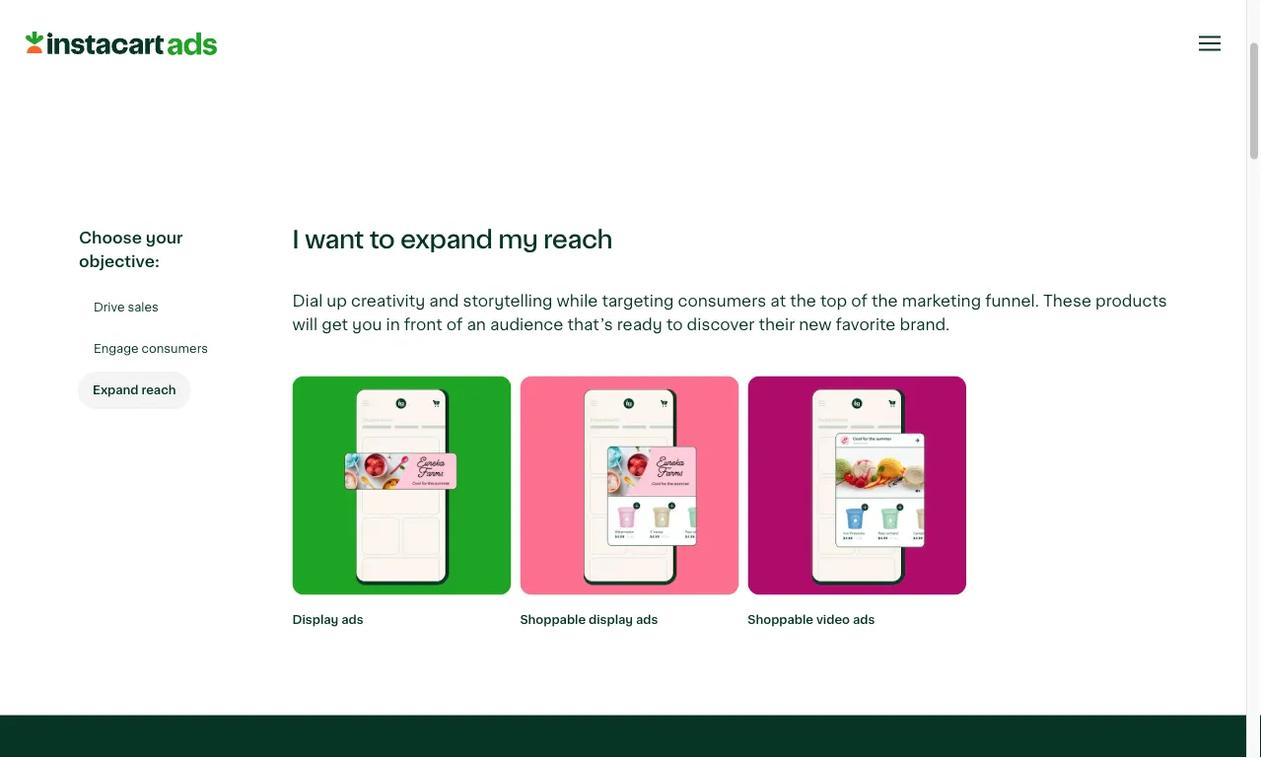 Task type: locate. For each thing, give the bounding box(es) containing it.
ads
[[342, 614, 364, 627], [636, 614, 658, 627], [853, 614, 875, 627]]

0 horizontal spatial ads
[[342, 614, 364, 627]]

1 horizontal spatial discover
[[687, 317, 755, 334]]

reach down engage consumers
[[141, 384, 176, 397]]

consumers
[[267, 38, 367, 57], [678, 293, 767, 310], [142, 343, 208, 356]]

targeting
[[602, 293, 674, 310]]

discover
[[544, 38, 620, 57], [687, 317, 755, 334]]

engage consumers
[[94, 343, 208, 356]]

1 horizontal spatial reach
[[544, 227, 613, 253]]

to right ready
[[667, 317, 683, 334]]

0 horizontal spatial consumers
[[142, 343, 208, 356]]

1 horizontal spatial the
[[790, 293, 817, 310]]

0 vertical spatial discover
[[544, 38, 620, 57]]

1 vertical spatial discover
[[687, 317, 755, 334]]

0 vertical spatial of
[[852, 293, 868, 310]]

to down deliver on the left of page
[[244, 38, 263, 57]]

storytelling
[[463, 293, 553, 310]]

2 ads from the left
[[636, 614, 658, 627]]

1 horizontal spatial consumers
[[267, 38, 367, 57]]

1 vertical spatial reach
[[141, 384, 176, 397]]

of left an
[[447, 317, 463, 334]]

your
[[375, 13, 415, 33], [149, 38, 189, 57], [146, 229, 183, 247]]

shoppable left display
[[520, 614, 586, 627]]

1 horizontal spatial shoppable
[[748, 614, 814, 627]]

marketing
[[902, 293, 982, 310]]

choose your objective:
[[79, 229, 183, 270]]

1 vertical spatial of
[[447, 317, 463, 334]]

discover left their
[[687, 317, 755, 334]]

top
[[821, 293, 848, 310]]

instacart
[[79, 13, 158, 33]]

1 horizontal spatial ads
[[636, 614, 658, 627]]

shoppable for shoppable display ads
[[520, 614, 586, 627]]

you
[[352, 317, 382, 334]]

2 vertical spatial consumers
[[142, 343, 208, 356]]

1 horizontal spatial of
[[852, 293, 868, 310]]

the left path
[[597, 13, 626, 33]]

expand
[[401, 227, 493, 253]]

of
[[852, 293, 868, 310], [447, 317, 463, 334]]

your left "objectives."
[[375, 13, 415, 33]]

and down purchase
[[697, 38, 730, 57]]

up
[[327, 293, 347, 310]]

the up 'favorite'
[[872, 293, 898, 310]]

shoppable display ads image
[[520, 377, 739, 596]]

display ads image
[[292, 377, 511, 596]]

0 horizontal spatial the
[[597, 13, 626, 33]]

2 vertical spatial your
[[146, 229, 183, 247]]

favorite
[[836, 317, 896, 334]]

2 horizontal spatial consumers
[[678, 293, 767, 310]]

1 vertical spatial consumers
[[678, 293, 767, 310]]

while inside dial up creativity and storytelling while targeting consumers at the top of the marketing funnel. these products will get you in front of an audience that's ready to discover their new favorite brand.
[[557, 293, 598, 310]]

0 vertical spatial while
[[372, 38, 418, 57]]

and
[[79, 38, 112, 57], [697, 38, 730, 57], [429, 293, 459, 310]]

will
[[292, 317, 318, 334]]

your inside choose your objective:
[[146, 229, 183, 247]]

discover down shorten
[[544, 38, 620, 57]]

the inside instacart ads deliver solutions to your objectives. shorten the path to purchase and tell your story to consumers while helping them discover savings and more.
[[597, 13, 626, 33]]

shoppable for shoppable video ads
[[748, 614, 814, 627]]

0 horizontal spatial discover
[[544, 38, 620, 57]]

of up 'favorite'
[[852, 293, 868, 310]]

the right at
[[790, 293, 817, 310]]

shoppable display ads
[[520, 614, 658, 627]]

discover inside dial up creativity and storytelling while targeting consumers at the top of the marketing funnel. these products will get you in front of an audience that's ready to discover their new favorite brand.
[[687, 317, 755, 334]]

your down ads at the top left of page
[[149, 38, 189, 57]]

and down instacart
[[79, 38, 112, 57]]

solutions
[[266, 13, 347, 33]]

0 horizontal spatial reach
[[141, 384, 176, 397]]

consumers down the sales
[[142, 343, 208, 356]]

while left helping
[[372, 38, 418, 57]]

i
[[292, 227, 299, 253]]

display
[[589, 614, 633, 627]]

an
[[467, 317, 486, 334]]

reach right the my
[[544, 227, 613, 253]]

1 horizontal spatial and
[[429, 293, 459, 310]]

0 vertical spatial consumers
[[267, 38, 367, 57]]

while
[[372, 38, 418, 57], [557, 293, 598, 310]]

consumers left at
[[678, 293, 767, 310]]

shoppable video ads image
[[748, 377, 967, 596]]

2 horizontal spatial ads
[[853, 614, 875, 627]]

shoppable
[[520, 614, 586, 627], [748, 614, 814, 627]]

0 horizontal spatial shoppable
[[520, 614, 586, 627]]

shoppable left video
[[748, 614, 814, 627]]

1 horizontal spatial while
[[557, 293, 598, 310]]

front
[[404, 317, 443, 334]]

my
[[499, 227, 538, 253]]

0 vertical spatial your
[[375, 13, 415, 33]]

get
[[322, 317, 348, 334]]

3 ads from the left
[[853, 614, 875, 627]]

reach
[[544, 227, 613, 253], [141, 384, 176, 397]]

your up objective:
[[146, 229, 183, 247]]

and up the front
[[429, 293, 459, 310]]

1 ads from the left
[[342, 614, 364, 627]]

while up that's on the left top of the page
[[557, 293, 598, 310]]

1 vertical spatial while
[[557, 293, 598, 310]]

2 shoppable from the left
[[748, 614, 814, 627]]

display ads
[[292, 614, 364, 627]]

1 vertical spatial your
[[149, 38, 189, 57]]

their
[[759, 317, 795, 334]]

to
[[352, 13, 370, 33], [676, 13, 694, 33], [244, 38, 263, 57], [370, 227, 395, 253], [667, 317, 683, 334]]

the
[[597, 13, 626, 33], [790, 293, 817, 310], [872, 293, 898, 310]]

2 horizontal spatial and
[[697, 38, 730, 57]]

1 shoppable from the left
[[520, 614, 586, 627]]

funnel.
[[986, 293, 1040, 310]]

consumers down solutions
[[267, 38, 367, 57]]

0 horizontal spatial while
[[372, 38, 418, 57]]

display
[[292, 614, 339, 627]]



Task type: describe. For each thing, give the bounding box(es) containing it.
brand.
[[900, 317, 950, 334]]

products
[[1096, 293, 1168, 310]]

while inside instacart ads deliver solutions to your objectives. shorten the path to purchase and tell your story to consumers while helping them discover savings and more.
[[372, 38, 418, 57]]

to right solutions
[[352, 13, 370, 33]]

consumers inside dial up creativity and storytelling while targeting consumers at the top of the marketing funnel. these products will get you in front of an audience that's ready to discover their new favorite brand.
[[678, 293, 767, 310]]

0 horizontal spatial of
[[447, 317, 463, 334]]

them
[[493, 38, 540, 57]]

engage
[[94, 343, 139, 356]]

drive sales
[[94, 301, 159, 315]]

and inside dial up creativity and storytelling while targeting consumers at the top of the marketing funnel. these products will get you in front of an audience that's ready to discover their new favorite brand.
[[429, 293, 459, 310]]

shorten
[[521, 13, 592, 33]]

consumers inside instacart ads deliver solutions to your objectives. shorten the path to purchase and tell your story to consumers while helping them discover savings and more.
[[267, 38, 367, 57]]

creativity
[[351, 293, 425, 310]]

sales
[[128, 301, 159, 315]]

new
[[799, 317, 832, 334]]

ads
[[163, 13, 197, 33]]

dial
[[292, 293, 323, 310]]

dial up creativity and storytelling while targeting consumers at the top of the marketing funnel. these products will get you in front of an audience that's ready to discover their new favorite brand.
[[292, 293, 1168, 334]]

expand reach
[[93, 384, 176, 397]]

shoppable video ads
[[748, 614, 875, 627]]

objective:
[[79, 253, 160, 270]]

discover inside instacart ads deliver solutions to your objectives. shorten the path to purchase and tell your story to consumers while helping them discover savings and more.
[[544, 38, 620, 57]]

want
[[305, 227, 364, 253]]

ready
[[617, 317, 663, 334]]

to right the want
[[370, 227, 395, 253]]

video
[[817, 614, 850, 627]]

2 horizontal spatial the
[[872, 293, 898, 310]]

savings
[[625, 38, 692, 57]]

choose
[[79, 229, 142, 247]]

more.
[[735, 38, 786, 57]]

ads for shoppable video ads
[[853, 614, 875, 627]]

helping
[[422, 38, 489, 57]]

instacart ads deliver solutions to your objectives. shorten the path to purchase and tell your story to consumers while helping them discover savings and more.
[[79, 13, 786, 57]]

at
[[771, 293, 786, 310]]

drive
[[94, 301, 125, 315]]

in
[[386, 317, 400, 334]]

story
[[194, 38, 240, 57]]

0 vertical spatial reach
[[544, 227, 613, 253]]

these
[[1044, 293, 1092, 310]]

objectives.
[[420, 13, 517, 33]]

to right path
[[676, 13, 694, 33]]

audience
[[490, 317, 564, 334]]

to inside dial up creativity and storytelling while targeting consumers at the top of the marketing funnel. these products will get you in front of an audience that's ready to discover their new favorite brand.
[[667, 317, 683, 334]]

ads for shoppable display ads
[[636, 614, 658, 627]]

i want to expand my reach
[[292, 227, 613, 253]]

path
[[631, 13, 671, 33]]

that's
[[568, 317, 613, 334]]

purchase
[[699, 13, 782, 33]]

expand
[[93, 384, 139, 397]]

tell
[[117, 38, 144, 57]]

0 horizontal spatial and
[[79, 38, 112, 57]]

deliver
[[202, 13, 261, 33]]



Task type: vqa. For each thing, say whether or not it's contained in the screenshot.
ads corresponding to Shoppable video ads
yes



